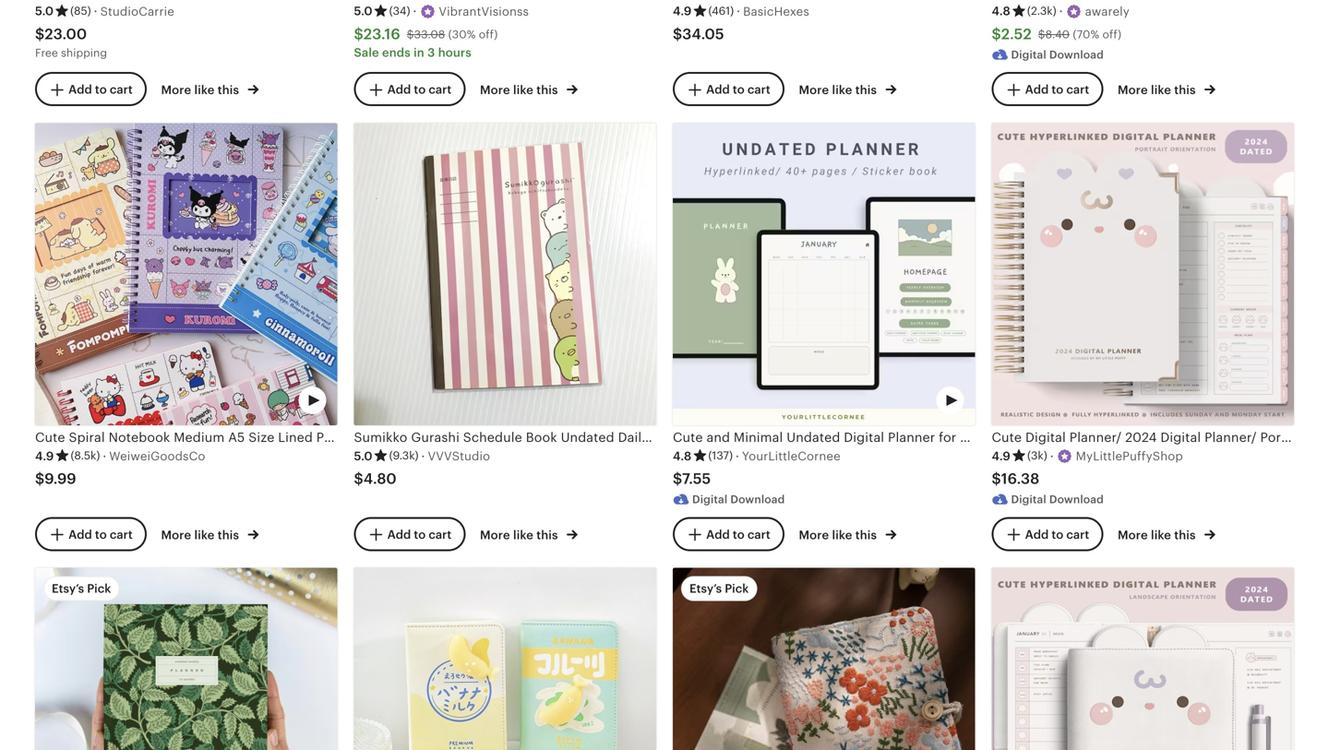 Task type: describe. For each thing, give the bounding box(es) containing it.
more for add to cart button under 4.80
[[480, 528, 510, 542]]

(2.3k)
[[1028, 5, 1057, 17]]

sale
[[354, 46, 379, 60]]

download for 16.38
[[1050, 494, 1104, 506]]

like for add to cart button below 16.38
[[1151, 528, 1172, 542]]

etsy's for hardcover planner, undated planner, green planner, watercolor planner, weekly planner, watercolor leaves, hand drawn cover, cute planner image on the bottom
[[52, 582, 84, 596]]

product video element for cute spiral notebook medium a5 size lined paper kawaii ruled journals adorable animal pattern back to school girls gift image
[[35, 123, 337, 426]]

add down the '7.55'
[[706, 528, 730, 542]]

digital for 2.52
[[1012, 48, 1047, 61]]

(137)
[[709, 450, 733, 462]]

free
[[35, 47, 58, 59]]

ends
[[382, 46, 411, 60]]

$ for $ 34.05
[[673, 26, 683, 42]]

· for (34)
[[413, 4, 417, 18]]

$ inside $ 2.52 $ 8.40 (70% off)
[[1039, 28, 1046, 41]]

4.8 for 2.52
[[992, 4, 1011, 18]]

more for add to cart button below 16.38
[[1118, 528, 1148, 542]]

(3k)
[[1028, 450, 1048, 462]]

like for add to cart button below 9.99
[[194, 528, 215, 542]]

(8.5k)
[[71, 450, 100, 462]]

fresh fabric journal with embroidery flower a6 a5 handmade portable notepad floral refillable notebook embroidered dairy book gift for her image
[[673, 568, 976, 751]]

like for add to cart button below in
[[513, 83, 534, 97]]

add to cart button down 4.80
[[354, 517, 466, 552]]

more for add to cart button underneath 8.40
[[1118, 83, 1148, 97]]

add to cart down 4.80
[[387, 528, 452, 542]]

$ 7.55
[[673, 471, 711, 487]]

(34)
[[389, 5, 410, 17]]

digital for 16.38
[[1012, 494, 1047, 506]]

3
[[428, 46, 435, 60]]

$ 9.99
[[35, 471, 76, 487]]

$ 23.16 $ 33.08 (30% off) sale ends in 3 hours
[[354, 26, 498, 60]]

(30%
[[448, 28, 476, 41]]

cute digital planner/ 2024 digital planner/ portrait digital planner/ cute planner digital/ cute 2024 daily digital planner/ journal digital image
[[992, 123, 1295, 426]]

4.80
[[364, 471, 397, 487]]

add to cart button down shipping
[[35, 72, 147, 107]]

$ for $ 7.55
[[673, 471, 682, 487]]

5.0 for (85)
[[35, 4, 54, 18]]

16.38
[[1002, 471, 1040, 487]]

product video element for hardcover planner, undated planner, green planner, watercolor planner, weekly planner, watercolor leaves, hand drawn cover, cute planner image on the bottom
[[35, 568, 337, 751]]

$ 16.38
[[992, 471, 1040, 487]]

digital download for 2.52
[[1012, 48, 1104, 61]]

· for (9.3k)
[[422, 449, 425, 463]]

shipping
[[61, 47, 107, 59]]

9.99
[[45, 471, 76, 487]]

33.08
[[414, 28, 445, 41]]

(70%
[[1073, 28, 1100, 41]]

more for add to cart button underneath the '7.55'
[[799, 528, 829, 542]]

$ for $ 9.99
[[35, 471, 45, 487]]

add down 9.99
[[68, 528, 92, 542]]

$ 4.80
[[354, 471, 397, 487]]

$ for $ 4.80
[[354, 471, 364, 487]]

5.0 for (34)
[[354, 4, 373, 18]]

7.55
[[682, 471, 711, 487]]

add to cart down 34.05
[[706, 83, 771, 97]]

add to cart down shipping
[[68, 83, 133, 97]]

$ 34.05
[[673, 26, 725, 42]]

add down 8.40
[[1026, 83, 1049, 97]]

· for (137)
[[736, 449, 740, 463]]

cute banana planner with soft decompressed silicone banana- soft leather cover - 224 pages - a6 notebooks  - diy journal image
[[354, 568, 656, 751]]

sumikko gurashi schedule book undated daily planner cute diary agenda memo journaling gift scrapbooking image
[[354, 123, 656, 426]]

hardcover planner, undated planner, green planner, watercolor planner, weekly planner, watercolor leaves, hand drawn cover, cute planner image
[[35, 568, 337, 751]]

add to cart button down 16.38
[[992, 517, 1104, 552]]

digital download for 7.55
[[693, 494, 785, 506]]

like for add to cart button underneath 8.40
[[1151, 83, 1172, 97]]

etsy's for fresh fabric journal with embroidery flower a6 a5 handmade portable notepad floral refillable notebook embroidered dairy book gift for her image
[[690, 582, 722, 596]]

add down ends
[[387, 83, 411, 97]]

$ for $ 23.16 $ 33.08 (30% off) sale ends in 3 hours
[[354, 26, 364, 42]]

4.9 for $ 16.38
[[992, 449, 1011, 463]]

add to cart button down the '7.55'
[[673, 517, 785, 552]]

1 horizontal spatial 4.9
[[673, 4, 692, 18]]



Task type: vqa. For each thing, say whether or not it's contained in the screenshot.
4.9 related to $ 9.99
yes



Task type: locate. For each thing, give the bounding box(es) containing it.
·
[[94, 4, 98, 18], [413, 4, 417, 18], [737, 4, 741, 18], [1060, 4, 1063, 18], [103, 449, 106, 463], [422, 449, 425, 463], [736, 449, 740, 463], [1050, 449, 1054, 463]]

· right (461)
[[737, 4, 741, 18]]

more for add to cart button below 9.99
[[161, 528, 191, 542]]

$
[[35, 26, 45, 42], [354, 26, 364, 42], [673, 26, 683, 42], [992, 26, 1002, 42], [407, 28, 414, 41], [1039, 28, 1046, 41], [35, 471, 45, 487], [354, 471, 364, 487], [673, 471, 682, 487], [992, 471, 1002, 487]]

23.00
[[45, 26, 87, 42]]

$ 23.00 free shipping
[[35, 26, 107, 59]]

· for (2.3k)
[[1060, 4, 1063, 18]]

2.52
[[1002, 26, 1032, 42]]

add to cart button down 34.05
[[673, 72, 785, 107]]

0 horizontal spatial 4.8
[[673, 449, 692, 463]]

off)
[[479, 28, 498, 41], [1103, 28, 1122, 41]]

etsy's pick link
[[35, 568, 337, 751], [673, 568, 976, 751]]

0 horizontal spatial etsy's
[[52, 582, 84, 596]]

5.0 up the $ 4.80
[[354, 449, 373, 463]]

1 pick from the left
[[87, 582, 111, 596]]

23.16
[[364, 26, 401, 42]]

off) inside $ 23.16 $ 33.08 (30% off) sale ends in 3 hours
[[479, 28, 498, 41]]

etsy's pick for 1st etsy's pick link from right
[[690, 582, 749, 596]]

off) inside $ 2.52 $ 8.40 (70% off)
[[1103, 28, 1122, 41]]

download for 2.52
[[1050, 48, 1104, 61]]

2 horizontal spatial 4.9
[[992, 449, 1011, 463]]

off) for 23.16
[[479, 28, 498, 41]]

cart
[[110, 83, 133, 97], [429, 83, 452, 97], [748, 83, 771, 97], [1067, 83, 1090, 97], [110, 528, 133, 542], [429, 528, 452, 542], [748, 528, 771, 542], [1067, 528, 1090, 542]]

1 horizontal spatial etsy's
[[690, 582, 722, 596]]

add to cart down 16.38
[[1026, 528, 1090, 542]]

4.8
[[992, 4, 1011, 18], [673, 449, 692, 463]]

add to cart button down 8.40
[[992, 72, 1104, 107]]

add to cart down the '7.55'
[[706, 528, 771, 542]]

pick for 1st etsy's pick link from right
[[725, 582, 749, 596]]

digital download for 16.38
[[1012, 494, 1104, 506]]

· right "(85)" on the left of page
[[94, 4, 98, 18]]

4.9
[[673, 4, 692, 18], [35, 449, 54, 463], [992, 449, 1011, 463]]

download for 7.55
[[731, 494, 785, 506]]

1 horizontal spatial off)
[[1103, 28, 1122, 41]]

$ 2.52 $ 8.40 (70% off)
[[992, 26, 1122, 42]]

5.0
[[35, 4, 54, 18], [354, 4, 373, 18], [354, 449, 373, 463]]

this
[[218, 83, 239, 97], [537, 83, 558, 97], [856, 83, 877, 97], [1175, 83, 1196, 97], [218, 528, 239, 542], [537, 528, 558, 542], [856, 528, 877, 542], [1175, 528, 1196, 542]]

more for add to cart button below in
[[480, 83, 510, 97]]

digital
[[1012, 48, 1047, 61], [693, 494, 728, 506], [1012, 494, 1047, 506]]

like for add to cart button under 4.80
[[513, 528, 534, 542]]

digital download down 8.40
[[1012, 48, 1104, 61]]

cute spiral notebook medium a5 size lined paper kawaii ruled journals adorable animal pattern back to school girls gift image
[[35, 123, 337, 426]]

1 horizontal spatial pick
[[725, 582, 749, 596]]

5.0 up 23.16
[[354, 4, 373, 18]]

add to cart down in
[[387, 83, 452, 97]]

like for add to cart button underneath the '7.55'
[[832, 528, 853, 542]]

like
[[194, 83, 215, 97], [513, 83, 534, 97], [832, 83, 853, 97], [1151, 83, 1172, 97], [194, 528, 215, 542], [513, 528, 534, 542], [832, 528, 853, 542], [1151, 528, 1172, 542]]

4.8 up the $ 7.55
[[673, 449, 692, 463]]

0 horizontal spatial off)
[[479, 28, 498, 41]]

etsy's pick
[[52, 582, 111, 596], [690, 582, 749, 596]]

(85)
[[70, 5, 91, 17]]

0 horizontal spatial etsy's pick link
[[35, 568, 337, 751]]

download
[[1050, 48, 1104, 61], [731, 494, 785, 506], [1050, 494, 1104, 506]]

add to cart
[[68, 83, 133, 97], [387, 83, 452, 97], [706, 83, 771, 97], [1026, 83, 1090, 97], [68, 528, 133, 542], [387, 528, 452, 542], [706, 528, 771, 542], [1026, 528, 1090, 542]]

$ inside $ 23.00 free shipping
[[35, 26, 45, 42]]

4.8 up 2.52
[[992, 4, 1011, 18]]

like for add to cart button underneath shipping
[[194, 83, 215, 97]]

· for (3k)
[[1050, 449, 1054, 463]]

4.9 up the $ 34.05
[[673, 4, 692, 18]]

digital download down 16.38
[[1012, 494, 1104, 506]]

· for (461)
[[737, 4, 741, 18]]

· for (8.5k)
[[103, 449, 106, 463]]

· right (3k)
[[1050, 449, 1054, 463]]

off) right (30%
[[479, 28, 498, 41]]

digital download
[[1012, 48, 1104, 61], [693, 494, 785, 506], [1012, 494, 1104, 506]]

in
[[414, 46, 425, 60]]

4.8 for 7.55
[[673, 449, 692, 463]]

4.9 up $ 9.99
[[35, 449, 54, 463]]

cute and minimal undated digital planner for goodnotes / cute bear digital planner/ monthly weekly daily planning / cute stickers image
[[673, 123, 976, 426]]

add down 4.80
[[387, 528, 411, 542]]

(9.3k)
[[389, 450, 419, 462]]

1 etsy's pick link from the left
[[35, 568, 337, 751]]

0 horizontal spatial 4.9
[[35, 449, 54, 463]]

4.9 for $ 9.99
[[35, 449, 54, 463]]

product video element for cute and minimal undated digital planner for goodnotes / cute bear digital planner/ monthly weekly daily planning / cute stickers image
[[673, 123, 976, 426]]

off) for 2.52
[[1103, 28, 1122, 41]]

pick for 2nd etsy's pick link from right
[[87, 582, 111, 596]]

digital down 16.38
[[1012, 494, 1047, 506]]

0 horizontal spatial pick
[[87, 582, 111, 596]]

etsy's
[[52, 582, 84, 596], [690, 582, 722, 596]]

add to cart button down in
[[354, 72, 466, 107]]

add down shipping
[[68, 83, 92, 97]]

· right '(34)'
[[413, 4, 417, 18]]

$ for $ 23.00 free shipping
[[35, 26, 45, 42]]

4.9 up $ 16.38
[[992, 449, 1011, 463]]

$ for $ 2.52 $ 8.40 (70% off)
[[992, 26, 1002, 42]]

1 horizontal spatial etsy's pick link
[[673, 568, 976, 751]]

5.0 for (9.3k)
[[354, 449, 373, 463]]

product video element
[[35, 123, 337, 426], [673, 123, 976, 426], [35, 568, 337, 751], [673, 568, 976, 751]]

add down 16.38
[[1026, 528, 1049, 542]]

cute digital planner/ 2024 digital planner/ realistic digital planner/ cute planner digital/ 2024 goodnotes planner/ cute daily planner 2024 image
[[992, 568, 1295, 751]]

· right (8.5k)
[[103, 449, 106, 463]]

more like this
[[161, 83, 242, 97], [480, 83, 561, 97], [799, 83, 880, 97], [1118, 83, 1199, 97], [161, 528, 242, 542], [480, 528, 561, 542], [799, 528, 880, 542], [1118, 528, 1199, 542]]

digital for 7.55
[[693, 494, 728, 506]]

like for add to cart button below 34.05
[[832, 83, 853, 97]]

1 off) from the left
[[479, 28, 498, 41]]

pick
[[87, 582, 111, 596], [725, 582, 749, 596]]

2 etsy's pick link from the left
[[673, 568, 976, 751]]

· for (85)
[[94, 4, 98, 18]]

digital down the '7.55'
[[693, 494, 728, 506]]

34.05
[[683, 26, 725, 42]]

add to cart down 9.99
[[68, 528, 133, 542]]

add to cart button
[[35, 72, 147, 107], [354, 72, 466, 107], [673, 72, 785, 107], [992, 72, 1104, 107], [35, 517, 147, 552], [354, 517, 466, 552], [673, 517, 785, 552], [992, 517, 1104, 552]]

more like this link
[[161, 80, 259, 99], [480, 80, 578, 99], [799, 80, 897, 99], [1118, 80, 1216, 99], [161, 525, 259, 544], [480, 525, 578, 544], [799, 525, 897, 544], [1118, 525, 1216, 544]]

1 etsy's from the left
[[52, 582, 84, 596]]

· right (2.3k)
[[1060, 4, 1063, 18]]

add down 34.05
[[706, 83, 730, 97]]

hours
[[438, 46, 472, 60]]

add to cart button down 9.99
[[35, 517, 147, 552]]

product video element for fresh fabric journal with embroidery flower a6 a5 handmade portable notepad floral refillable notebook embroidered dairy book gift for her image
[[673, 568, 976, 751]]

8.40
[[1046, 28, 1070, 41]]

· right (137)
[[736, 449, 740, 463]]

· right (9.3k)
[[422, 449, 425, 463]]

etsy's pick for 2nd etsy's pick link from right
[[52, 582, 111, 596]]

$ for $ 16.38
[[992, 471, 1002, 487]]

1 etsy's pick from the left
[[52, 582, 111, 596]]

0 vertical spatial 4.8
[[992, 4, 1011, 18]]

1 horizontal spatial etsy's pick
[[690, 582, 749, 596]]

1 horizontal spatial 4.8
[[992, 4, 1011, 18]]

more for add to cart button below 34.05
[[799, 83, 829, 97]]

1 vertical spatial 4.8
[[673, 449, 692, 463]]

(461)
[[709, 5, 734, 17]]

5.0 up 23.00
[[35, 4, 54, 18]]

add to cart down 8.40
[[1026, 83, 1090, 97]]

digital down 2.52
[[1012, 48, 1047, 61]]

2 etsy's pick from the left
[[690, 582, 749, 596]]

more for add to cart button underneath shipping
[[161, 83, 191, 97]]

0 horizontal spatial etsy's pick
[[52, 582, 111, 596]]

digital download down the '7.55'
[[693, 494, 785, 506]]

off) right (70%
[[1103, 28, 1122, 41]]

more
[[161, 83, 191, 97], [480, 83, 510, 97], [799, 83, 829, 97], [1118, 83, 1148, 97], [161, 528, 191, 542], [480, 528, 510, 542], [799, 528, 829, 542], [1118, 528, 1148, 542]]

add
[[68, 83, 92, 97], [387, 83, 411, 97], [706, 83, 730, 97], [1026, 83, 1049, 97], [68, 528, 92, 542], [387, 528, 411, 542], [706, 528, 730, 542], [1026, 528, 1049, 542]]

to
[[95, 83, 107, 97], [414, 83, 426, 97], [733, 83, 745, 97], [1052, 83, 1064, 97], [95, 528, 107, 542], [414, 528, 426, 542], [733, 528, 745, 542], [1052, 528, 1064, 542]]

2 off) from the left
[[1103, 28, 1122, 41]]

2 etsy's from the left
[[690, 582, 722, 596]]

2 pick from the left
[[725, 582, 749, 596]]



